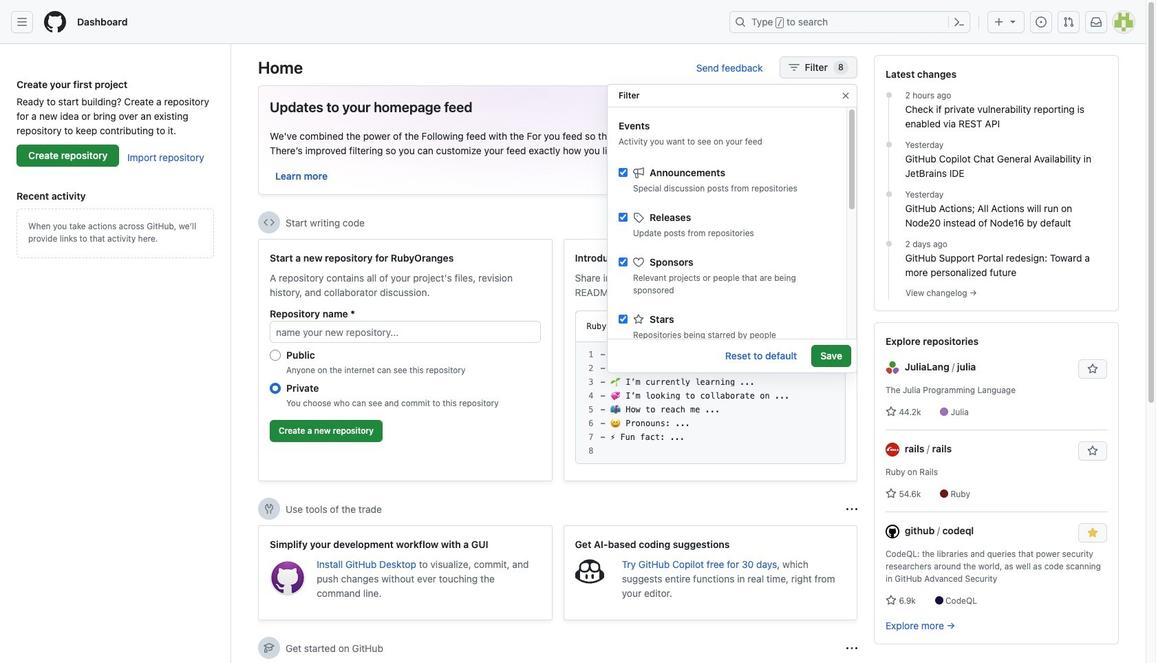 Task type: locate. For each thing, give the bounding box(es) containing it.
star image down @github profile icon
[[886, 595, 897, 606]]

star image for @julialang profile image
[[886, 406, 897, 417]]

None checkbox
[[619, 258, 628, 266]]

x image
[[835, 99, 846, 110]]

1 vertical spatial star this repository image
[[1088, 445, 1099, 456]]

dot fill image
[[884, 139, 895, 150], [884, 238, 895, 249]]

name your new repository... text field
[[270, 321, 541, 343]]

star image up @github profile icon
[[886, 488, 897, 499]]

None checkbox
[[619, 168, 628, 177], [619, 213, 628, 222], [619, 315, 628, 324], [619, 168, 628, 177], [619, 213, 628, 222], [619, 315, 628, 324]]

1 dot fill image from the top
[[884, 90, 895, 101]]

command palette image
[[954, 17, 965, 28]]

0 vertical spatial why am i seeing this? image
[[847, 217, 858, 228]]

why am i seeing this? image
[[847, 217, 858, 228], [847, 643, 858, 654]]

tools image
[[264, 503, 275, 514]]

2 star this repository image from the top
[[1088, 445, 1099, 456]]

0 vertical spatial dot fill image
[[884, 139, 895, 150]]

heart image
[[633, 256, 644, 267]]

homepage image
[[44, 11, 66, 33]]

plus image
[[994, 17, 1005, 28]]

star image
[[633, 314, 644, 325], [886, 406, 897, 417], [886, 488, 897, 499], [886, 595, 897, 606]]

1 vertical spatial dot fill image
[[884, 189, 895, 200]]

0 vertical spatial star this repository image
[[1088, 364, 1099, 375]]

2 why am i seeing this? image from the top
[[847, 643, 858, 654]]

None radio
[[270, 350, 281, 361]]

unstar this repository image
[[1088, 527, 1099, 538]]

1 star this repository image from the top
[[1088, 364, 1099, 375]]

star image up @rails profile icon
[[886, 406, 897, 417]]

None submit
[[790, 317, 835, 336]]

filter image
[[789, 62, 800, 73]]

1 vertical spatial dot fill image
[[884, 238, 895, 249]]

why am i seeing this? image
[[847, 504, 858, 515]]

star this repository image
[[1088, 364, 1099, 375], [1088, 445, 1099, 456]]

None radio
[[270, 383, 281, 394]]

@julialang profile image
[[886, 361, 900, 375]]

1 vertical spatial why am i seeing this? image
[[847, 643, 858, 654]]

introduce yourself with a profile readme element
[[564, 239, 858, 481]]

none radio inside start a new repository element
[[270, 350, 281, 361]]

0 vertical spatial dot fill image
[[884, 90, 895, 101]]

megaphone image
[[633, 167, 644, 178]]

explore element
[[874, 55, 1120, 663]]

dot fill image
[[884, 90, 895, 101], [884, 189, 895, 200]]

1 why am i seeing this? image from the top
[[847, 217, 858, 228]]

notifications image
[[1091, 17, 1102, 28]]

star this repository image for @rails profile icon
[[1088, 445, 1099, 456]]

tag image
[[633, 212, 644, 223]]

menu
[[608, 155, 847, 531]]



Task type: describe. For each thing, give the bounding box(es) containing it.
@github profile image
[[886, 525, 900, 539]]

1 dot fill image from the top
[[884, 139, 895, 150]]

star image down the heart icon
[[633, 314, 644, 325]]

star image for @github profile icon
[[886, 595, 897, 606]]

git pull request image
[[1064, 17, 1075, 28]]

github desktop image
[[270, 560, 306, 596]]

get ai-based coding suggestions element
[[564, 525, 858, 620]]

star image for @rails profile icon
[[886, 488, 897, 499]]

why am i seeing this? image for code icon at the top
[[847, 217, 858, 228]]

why am i seeing this? image for mortar board image
[[847, 643, 858, 654]]

@rails profile image
[[886, 443, 900, 457]]

none radio inside start a new repository element
[[270, 383, 281, 394]]

2 dot fill image from the top
[[884, 189, 895, 200]]

none submit inside introduce yourself with a profile readme element
[[790, 317, 835, 336]]

issue opened image
[[1036, 17, 1047, 28]]

star this repository image for @julialang profile image
[[1088, 364, 1099, 375]]

code image
[[264, 217, 275, 228]]

explore repositories navigation
[[874, 322, 1120, 644]]

simplify your development workflow with a gui element
[[258, 525, 553, 620]]

2 dot fill image from the top
[[884, 238, 895, 249]]

triangle down image
[[1008, 16, 1019, 27]]

close menu image
[[841, 90, 852, 101]]

start a new repository element
[[258, 239, 553, 481]]

mortar board image
[[264, 642, 275, 653]]



Task type: vqa. For each thing, say whether or not it's contained in the screenshot.
months associated with aemcc
no



